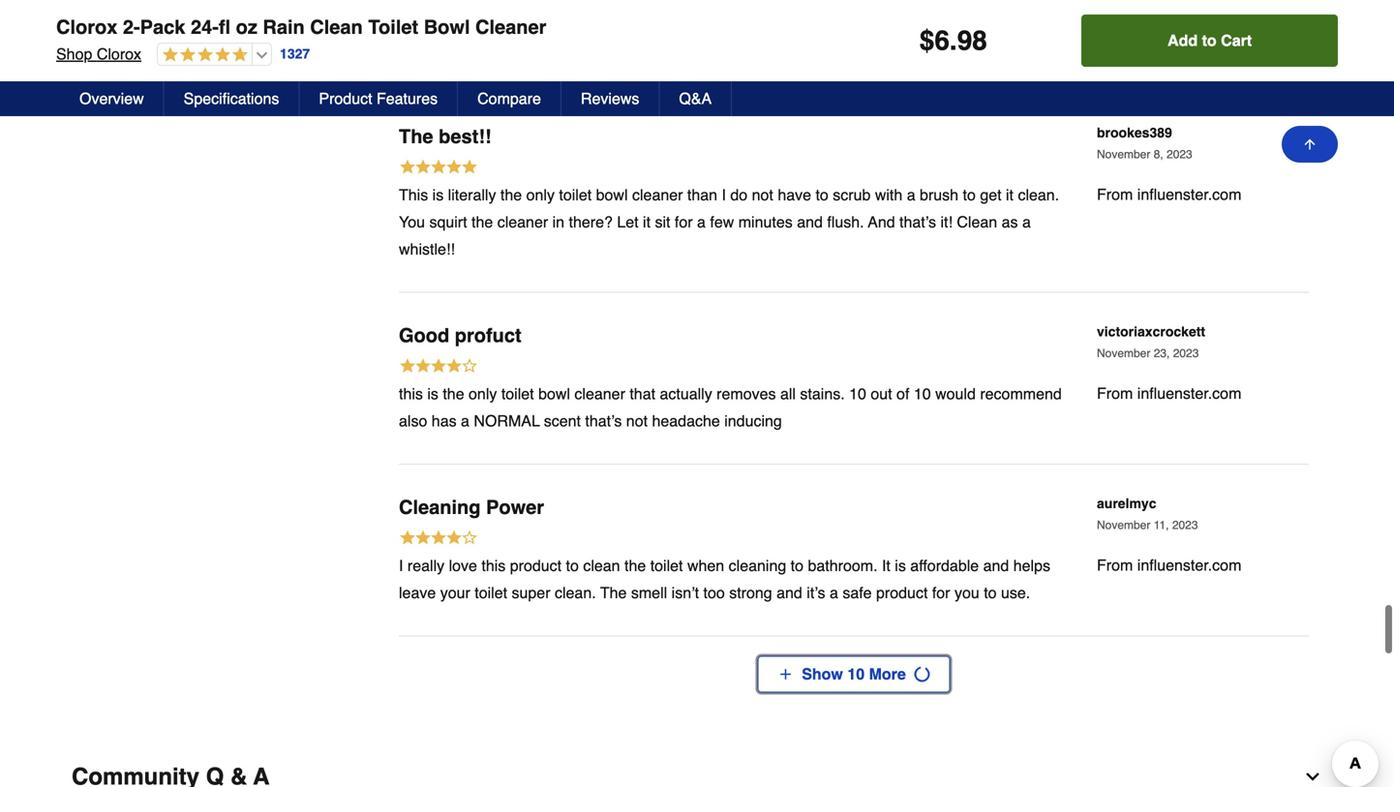 Task type: describe. For each thing, give the bounding box(es) containing it.
clean. inside this is literally the only toilet bowl cleaner than i do not have to scrub with a brush to get it clean. you squirt the cleaner in there? let it sit for a few minutes and flush.  and that's it!  clean as a whistle!!
[[1018, 186, 1059, 204]]

reviews button
[[561, 81, 660, 116]]

you
[[955, 584, 980, 602]]

so
[[957, 14, 973, 32]]

helps
[[1013, 557, 1051, 575]]

a inside this is the only toilet bowl cleaner that actually removes all stains. 10 out of 10 would recommend also has a normal scent that's not headache inducing
[[461, 412, 470, 430]]

strong
[[729, 584, 772, 602]]

have inside this is literally the only toilet bowl cleaner than i do not have to scrub with a brush to get it clean. you squirt the cleaner in there? let it sit for a few minutes and flush.  and that's it!  clean as a whistle!!
[[778, 186, 811, 204]]

it left feel in the right of the page
[[915, 14, 923, 32]]

its
[[533, 0, 549, 5]]

0 vertical spatial clean
[[310, 16, 363, 38]]

normal
[[474, 412, 540, 430]]

1327
[[280, 46, 310, 62]]

your
[[440, 584, 470, 602]]

toilet inside the i fight my toilet and its rust. i have very hard water. i use this on my sink and shower area too. i find it may not remove all the stain but it really does take off a layer making it feel so much better in there!
[[466, 0, 499, 5]]

i really love this product to clean the toilet when cleaning to bathroom. it is affordable and helps leave your toilet super clean. the smell isn't too strong and it's a safe product for you to use.
[[399, 557, 1051, 602]]

rain
[[263, 16, 305, 38]]

toilet
[[368, 16, 418, 38]]

bowl
[[424, 16, 470, 38]]

23,
[[1154, 347, 1170, 360]]

toilet inside this is literally the only toilet bowl cleaner than i do not have to scrub with a brush to get it clean. you squirt the cleaner in there? let it sit for a few minutes and flush.  and that's it!  clean as a whistle!!
[[559, 186, 592, 204]]

i inside i really love this product to clean the toilet when cleaning to bathroom. it is affordable and helps leave your toilet super clean. the smell isn't too strong and it's a safe product for you to use.
[[399, 557, 403, 575]]

$ 6 . 98
[[920, 25, 987, 56]]

$
[[920, 25, 935, 56]]

1 vertical spatial product
[[876, 584, 928, 602]]

that
[[630, 385, 656, 403]]

toilet inside this is the only toilet bowl cleaner that actually removes all stains. 10 out of 10 would recommend also has a normal scent that's not headache inducing
[[501, 385, 534, 403]]

stain
[[601, 14, 634, 32]]

it
[[882, 557, 891, 575]]

2 10 from the left
[[914, 385, 931, 403]]

a inside i really love this product to clean the toilet when cleaning to bathroom. it is affordable and helps leave your toilet super clean. the smell isn't too strong and it's a safe product for you to use.
[[830, 584, 838, 602]]

best!!
[[439, 126, 491, 148]]

overview button
[[60, 81, 164, 116]]

to inside button
[[1202, 31, 1217, 49]]

cleaning
[[399, 496, 481, 519]]

aurelmyc november 11, 2023
[[1097, 496, 1198, 532]]

in inside the i fight my toilet and its rust. i have very hard water. i use this on my sink and shower area too. i find it may not remove all the stain but it really does take off a layer making it feel so much better in there!
[[399, 41, 411, 59]]

this is literally the only toilet bowl cleaner than i do not have to scrub with a brush to get it clean. you squirt the cleaner in there? let it sit for a few minutes and flush.  and that's it!  clean as a whistle!!
[[399, 186, 1059, 258]]

shop clorox
[[56, 45, 141, 63]]

stains.
[[800, 385, 845, 403]]

and left the "it's"
[[777, 584, 802, 602]]

safe
[[843, 584, 872, 602]]

has
[[432, 412, 457, 430]]

it right 'but'
[[664, 14, 672, 32]]

it's
[[807, 584, 825, 602]]

very
[[634, 0, 663, 5]]

fight
[[408, 0, 437, 5]]

a left few
[[697, 213, 706, 231]]

area
[[978, 0, 1009, 5]]

oz
[[236, 16, 257, 38]]

from influenster.com for cleaning power
[[1097, 556, 1242, 574]]

recommend
[[980, 385, 1062, 403]]

cleaning
[[729, 557, 786, 575]]

layer
[[823, 14, 857, 32]]

4 stars image for good
[[399, 357, 478, 378]]

fl
[[219, 16, 231, 38]]

scrub
[[833, 186, 871, 204]]

much
[[977, 14, 1015, 32]]

use
[[757, 0, 782, 5]]

headache
[[652, 412, 720, 430]]

it!
[[941, 213, 953, 231]]

98
[[957, 25, 987, 56]]

specifications
[[184, 90, 279, 107]]

the right literally in the top of the page
[[500, 186, 522, 204]]

2 my from the left
[[836, 0, 857, 5]]

cleaner
[[475, 16, 546, 38]]

you
[[399, 213, 425, 231]]

the down literally in the top of the page
[[472, 213, 493, 231]]

on
[[815, 0, 832, 5]]

4.7 stars image
[[158, 46, 248, 64]]

would
[[935, 385, 976, 403]]

does
[[717, 14, 751, 32]]

5 stars image
[[399, 158, 478, 179]]

only inside this is literally the only toilet bowl cleaner than i do not have to scrub with a brush to get it clean. you squirt the cleaner in there? let it sit for a few minutes and flush.  and that's it!  clean as a whistle!!
[[526, 186, 555, 204]]

from influenster.com for the best!!
[[1097, 186, 1242, 203]]

water.
[[703, 0, 744, 5]]

as
[[1002, 213, 1018, 231]]

0 vertical spatial clorox
[[56, 16, 117, 38]]

pack
[[140, 16, 185, 38]]

shop
[[56, 45, 92, 63]]

hard
[[668, 0, 699, 5]]

0 horizontal spatial product
[[510, 557, 562, 575]]

love
[[449, 557, 477, 575]]

clean. inside i really love this product to clean the toilet when cleaning to bathroom. it is affordable and helps leave your toilet super clean. the smell isn't too strong and it's a safe product for you to use.
[[555, 584, 596, 602]]

get
[[980, 186, 1002, 204]]

for inside this is literally the only toilet bowl cleaner than i do not have to scrub with a brush to get it clean. you squirt the cleaner in there? let it sit for a few minutes and flush.  and that's it!  clean as a whistle!!
[[675, 213, 693, 231]]

the inside i really love this product to clean the toilet when cleaning to bathroom. it is affordable and helps leave your toilet super clean. the smell isn't too strong and it's a safe product for you to use.
[[625, 557, 646, 575]]

literally
[[448, 186, 496, 204]]

november for the best!!
[[1097, 148, 1151, 161]]

inducing
[[724, 412, 782, 430]]

all inside the i fight my toilet and its rust. i have very hard water. i use this on my sink and shower area too. i find it may not remove all the stain but it really does take off a layer making it feel so much better in there!
[[556, 14, 571, 32]]

minutes
[[738, 213, 793, 231]]

from for the best!!
[[1097, 186, 1133, 203]]

remove
[[500, 14, 551, 32]]

that's inside this is the only toilet bowl cleaner that actually removes all stains. 10 out of 10 would recommend also has a normal scent that's not headache inducing
[[585, 412, 622, 430]]

it right find
[[428, 14, 436, 32]]

8,
[[1154, 148, 1163, 161]]

clean inside this is literally the only toilet bowl cleaner than i do not have to scrub with a brush to get it clean. you squirt the cleaner in there? let it sit for a few minutes and flush.  and that's it!  clean as a whistle!!
[[957, 213, 997, 231]]

and up the use.
[[983, 557, 1009, 575]]

specifications button
[[164, 81, 300, 116]]

q&a button
[[660, 81, 732, 116]]

clorox 2-pack 24-fl oz rain clean toilet bowl cleaner
[[56, 16, 546, 38]]

add to cart
[[1168, 31, 1252, 49]]

.
[[950, 25, 957, 56]]

bowl inside this is literally the only toilet bowl cleaner than i do not have to scrub with a brush to get it clean. you squirt the cleaner in there? let it sit for a few minutes and flush.  and that's it!  clean as a whistle!!
[[596, 186, 628, 204]]

11,
[[1154, 519, 1169, 532]]

bowl inside this is the only toilet bowl cleaner that actually removes all stains. 10 out of 10 would recommend also has a normal scent that's not headache inducing
[[538, 385, 570, 403]]

isn't
[[672, 584, 699, 602]]

the best!!
[[399, 126, 491, 148]]

features
[[377, 90, 438, 107]]

add
[[1168, 31, 1198, 49]]

for inside i really love this product to clean the toilet when cleaning to bathroom. it is affordable and helps leave your toilet super clean. the smell isn't too strong and it's a safe product for you to use.
[[932, 584, 950, 602]]

it right get at the right of page
[[1006, 186, 1014, 204]]

shower
[[923, 0, 973, 5]]

overview
[[79, 90, 144, 107]]

product features button
[[300, 81, 458, 116]]

from influenster.com for good profuct
[[1097, 385, 1242, 402]]



Task type: vqa. For each thing, say whether or not it's contained in the screenshot.


Task type: locate. For each thing, give the bounding box(es) containing it.
my up may
[[441, 0, 462, 5]]

1 from from the top
[[1097, 186, 1133, 203]]

clean right rain
[[310, 16, 363, 38]]

is inside i really love this product to clean the toilet when cleaning to bathroom. it is affordable and helps leave your toilet super clean. the smell isn't too strong and it's a safe product for you to use.
[[895, 557, 906, 575]]

clean. up as
[[1018, 186, 1059, 204]]

of
[[897, 385, 910, 403]]

2 from from the top
[[1097, 385, 1133, 402]]

leave
[[399, 584, 436, 602]]

there?
[[569, 213, 613, 231]]

1 vertical spatial in
[[552, 213, 565, 231]]

0 vertical spatial bowl
[[596, 186, 628, 204]]

is for good
[[427, 385, 438, 403]]

0 vertical spatial only
[[526, 186, 555, 204]]

cleaner left that
[[575, 385, 625, 403]]

0 vertical spatial that's
[[900, 213, 936, 231]]

not inside this is the only toilet bowl cleaner that actually removes all stains. 10 out of 10 would recommend also has a normal scent that's not headache inducing
[[626, 412, 648, 430]]

not right may
[[474, 14, 495, 32]]

2 influenster.com from the top
[[1137, 385, 1242, 402]]

2 november from the top
[[1097, 347, 1151, 360]]

november inside brookes389 november 8, 2023
[[1097, 148, 1151, 161]]

0 vertical spatial all
[[556, 14, 571, 32]]

there!
[[415, 41, 455, 59]]

2 4 stars image from the top
[[399, 529, 478, 550]]

the down clean
[[600, 584, 627, 602]]

only right literally in the top of the page
[[526, 186, 555, 204]]

to left get at the right of page
[[963, 186, 976, 204]]

2023 right 11,
[[1172, 519, 1198, 532]]

1 horizontal spatial cleaner
[[575, 385, 625, 403]]

clean.
[[1018, 186, 1059, 204], [555, 584, 596, 602]]

november down aurelmyc
[[1097, 519, 1151, 532]]

but
[[638, 14, 660, 32]]

this
[[786, 0, 810, 5], [399, 385, 423, 403], [482, 557, 506, 575]]

1 horizontal spatial this
[[482, 557, 506, 575]]

not right do
[[752, 186, 773, 204]]

2023 inside victoriaxcrockett november 23, 2023
[[1173, 347, 1199, 360]]

product up super on the bottom left of page
[[510, 557, 562, 575]]

1 vertical spatial november
[[1097, 347, 1151, 360]]

2023 right 23,
[[1173, 347, 1199, 360]]

than
[[687, 186, 717, 204]]

1 horizontal spatial not
[[626, 412, 648, 430]]

toilet up normal
[[501, 385, 534, 403]]

1 influenster.com from the top
[[1137, 186, 1242, 203]]

and
[[868, 213, 895, 231]]

1 10 from the left
[[849, 385, 866, 403]]

that's right scent
[[585, 412, 622, 430]]

0 vertical spatial this
[[786, 0, 810, 5]]

a right "with"
[[907, 186, 916, 204]]

smell
[[631, 584, 667, 602]]

the inside this is the only toilet bowl cleaner that actually removes all stains. 10 out of 10 would recommend also has a normal scent that's not headache inducing
[[443, 385, 464, 403]]

the
[[575, 14, 597, 32], [500, 186, 522, 204], [472, 213, 493, 231], [443, 385, 464, 403], [625, 557, 646, 575]]

november down "brookes389"
[[1097, 148, 1151, 161]]

10 right of
[[914, 385, 931, 403]]

a right the "it's"
[[830, 584, 838, 602]]

sit
[[655, 213, 670, 231]]

1 horizontal spatial my
[[836, 0, 857, 5]]

1 horizontal spatial bowl
[[596, 186, 628, 204]]

clean
[[310, 16, 363, 38], [957, 213, 997, 231]]

influenster.com for cleaning power
[[1137, 556, 1242, 574]]

to left scrub on the top right
[[816, 186, 829, 204]]

0 horizontal spatial have
[[596, 0, 630, 5]]

let
[[617, 213, 639, 231]]

is
[[432, 186, 444, 204], [427, 385, 438, 403], [895, 557, 906, 575]]

0 horizontal spatial bowl
[[538, 385, 570, 403]]

2023 inside brookes389 november 8, 2023
[[1167, 148, 1193, 161]]

clorox up the shop clorox
[[56, 16, 117, 38]]

0 vertical spatial influenster.com
[[1137, 186, 1242, 203]]

to
[[1202, 31, 1217, 49], [816, 186, 829, 204], [963, 186, 976, 204], [566, 557, 579, 575], [791, 557, 804, 575], [984, 584, 997, 602]]

that's left it!
[[900, 213, 936, 231]]

aurelmyc
[[1097, 496, 1157, 511]]

3 november from the top
[[1097, 519, 1151, 532]]

brush
[[920, 186, 959, 204]]

my up layer
[[836, 0, 857, 5]]

is inside this is the only toilet bowl cleaner that actually removes all stains. 10 out of 10 would recommend also has a normal scent that's not headache inducing
[[427, 385, 438, 403]]

0 horizontal spatial in
[[399, 41, 411, 59]]

0 vertical spatial product
[[510, 557, 562, 575]]

3 influenster.com from the top
[[1137, 556, 1242, 574]]

4 stars image
[[399, 357, 478, 378], [399, 529, 478, 550]]

3 from from the top
[[1097, 556, 1133, 574]]

bowl up let
[[596, 186, 628, 204]]

in left there?
[[552, 213, 565, 231]]

2 horizontal spatial cleaner
[[632, 186, 683, 204]]

all inside this is the only toilet bowl cleaner that actually removes all stains. 10 out of 10 would recommend also has a normal scent that's not headache inducing
[[780, 385, 796, 403]]

i right rust.
[[587, 0, 592, 5]]

from down aurelmyc november 11, 2023
[[1097, 556, 1133, 574]]

2023 for good profuct
[[1173, 347, 1199, 360]]

is right the it
[[895, 557, 906, 575]]

1 vertical spatial the
[[600, 584, 627, 602]]

cleaner left there?
[[497, 213, 548, 231]]

2023 right 8, at the right
[[1167, 148, 1193, 161]]

all left stains.
[[780, 385, 796, 403]]

toilet up smell at left bottom
[[650, 557, 683, 575]]

0 horizontal spatial clean.
[[555, 584, 596, 602]]

really down "hard"
[[676, 14, 713, 32]]

2 vertical spatial november
[[1097, 519, 1151, 532]]

1 vertical spatial only
[[469, 385, 497, 403]]

10 left out
[[849, 385, 866, 403]]

3 from influenster.com from the top
[[1097, 556, 1242, 574]]

1 horizontal spatial 10
[[914, 385, 931, 403]]

bowl up scent
[[538, 385, 570, 403]]

2 horizontal spatial this
[[786, 0, 810, 5]]

a
[[810, 14, 819, 32], [907, 186, 916, 204], [697, 213, 706, 231], [1022, 213, 1031, 231], [461, 412, 470, 430], [830, 584, 838, 602]]

0 vertical spatial 4 stars image
[[399, 357, 478, 378]]

2 vertical spatial 2023
[[1172, 519, 1198, 532]]

may
[[440, 14, 469, 32]]

1 vertical spatial have
[[778, 186, 811, 204]]

2 vertical spatial not
[[626, 412, 648, 430]]

0 horizontal spatial that's
[[585, 412, 622, 430]]

0 vertical spatial november
[[1097, 148, 1151, 161]]

0 vertical spatial clean.
[[1018, 186, 1059, 204]]

0 vertical spatial from
[[1097, 186, 1133, 203]]

toilet
[[466, 0, 499, 5], [559, 186, 592, 204], [501, 385, 534, 403], [650, 557, 683, 575], [475, 584, 507, 602]]

0 horizontal spatial really
[[408, 557, 445, 575]]

really inside the i fight my toilet and its rust. i have very hard water. i use this on my sink and shower area too. i find it may not remove all the stain but it really does take off a layer making it feel so much better in there!
[[676, 14, 713, 32]]

the down rust.
[[575, 14, 597, 32]]

this is the only toilet bowl cleaner that actually removes all stains. 10 out of 10 would recommend also has a normal scent that's not headache inducing
[[399, 385, 1062, 430]]

is right this
[[432, 186, 444, 204]]

influenster.com down 11,
[[1137, 556, 1242, 574]]

i fight my toilet and its rust. i have very hard water. i use this on my sink and shower area too. i find it may not remove all the stain but it really does take off a layer making it feel so much better in there!
[[399, 0, 1059, 59]]

that's inside this is literally the only toilet bowl cleaner than i do not have to scrub with a brush to get it clean. you squirt the cleaner in there? let it sit for a few minutes and flush.  and that's it!  clean as a whistle!!
[[900, 213, 936, 231]]

0 horizontal spatial clean
[[310, 16, 363, 38]]

1 vertical spatial that's
[[585, 412, 622, 430]]

not down that
[[626, 412, 648, 430]]

10
[[849, 385, 866, 403], [914, 385, 931, 403]]

and inside this is literally the only toilet bowl cleaner than i do not have to scrub with a brush to get it clean. you squirt the cleaner in there? let it sit for a few minutes and flush.  and that's it!  clean as a whistle!!
[[797, 213, 823, 231]]

i left "use"
[[748, 0, 753, 5]]

0 vertical spatial cleaner
[[632, 186, 683, 204]]

take
[[755, 14, 785, 32]]

brookes389 november 8, 2023
[[1097, 125, 1193, 161]]

this up off
[[786, 0, 810, 5]]

few
[[710, 213, 734, 231]]

november for good profuct
[[1097, 347, 1151, 360]]

cleaner up sit
[[632, 186, 683, 204]]

have up the minutes
[[778, 186, 811, 204]]

influenster.com down 8, at the right
[[1137, 186, 1242, 203]]

from for good profuct
[[1097, 385, 1133, 402]]

this up also
[[399, 385, 423, 403]]

0 horizontal spatial my
[[441, 0, 462, 5]]

when
[[687, 557, 724, 575]]

1 vertical spatial 4 stars image
[[399, 529, 478, 550]]

1 horizontal spatial all
[[780, 385, 796, 403]]

a right has
[[461, 412, 470, 430]]

too.
[[1013, 0, 1039, 5]]

is up has
[[427, 385, 438, 403]]

product down the it
[[876, 584, 928, 602]]

the up has
[[443, 385, 464, 403]]

2 vertical spatial this
[[482, 557, 506, 575]]

good
[[399, 325, 449, 347]]

the inside i really love this product to clean the toilet when cleaning to bathroom. it is affordable and helps leave your toilet super clean. the smell isn't too strong and it's a safe product for you to use.
[[600, 584, 627, 602]]

the up smell at left bottom
[[625, 557, 646, 575]]

4 stars image for cleaning
[[399, 529, 478, 550]]

and up the remove
[[503, 0, 529, 5]]

1 vertical spatial not
[[752, 186, 773, 204]]

from down victoriaxcrockett november 23, 2023 at the right top of the page
[[1097, 385, 1133, 402]]

1 vertical spatial clean
[[957, 213, 997, 231]]

2023 inside aurelmyc november 11, 2023
[[1172, 519, 1198, 532]]

the up 5 stars image
[[399, 126, 433, 148]]

product
[[319, 90, 372, 107]]

victoriaxcrockett november 23, 2023
[[1097, 324, 1205, 360]]

2 vertical spatial cleaner
[[575, 385, 625, 403]]

from for cleaning power
[[1097, 556, 1133, 574]]

i right too.
[[1043, 0, 1047, 5]]

0 vertical spatial for
[[675, 213, 693, 231]]

0 horizontal spatial all
[[556, 14, 571, 32]]

1 horizontal spatial have
[[778, 186, 811, 204]]

1 horizontal spatial only
[[526, 186, 555, 204]]

whistle!!
[[399, 240, 455, 258]]

0 horizontal spatial for
[[675, 213, 693, 231]]

in inside this is literally the only toilet bowl cleaner than i do not have to scrub with a brush to get it clean. you squirt the cleaner in there? let it sit for a few minutes and flush.  and that's it!  clean as a whistle!!
[[552, 213, 565, 231]]

cleaner
[[632, 186, 683, 204], [497, 213, 548, 231], [575, 385, 625, 403]]

also
[[399, 412, 427, 430]]

cart
[[1221, 31, 1252, 49]]

not inside this is literally the only toilet bowl cleaner than i do not have to scrub with a brush to get it clean. you squirt the cleaner in there? let it sit for a few minutes and flush.  and that's it!  clean as a whistle!!
[[752, 186, 773, 204]]

1 horizontal spatial for
[[932, 584, 950, 602]]

0 vertical spatial the
[[399, 126, 433, 148]]

and left flush.
[[797, 213, 823, 231]]

1 horizontal spatial product
[[876, 584, 928, 602]]

4 stars image down cleaning
[[399, 529, 478, 550]]

0 vertical spatial 2023
[[1167, 148, 1193, 161]]

affordable
[[910, 557, 979, 575]]

0 horizontal spatial this
[[399, 385, 423, 403]]

1 4 stars image from the top
[[399, 357, 478, 378]]

only
[[526, 186, 555, 204], [469, 385, 497, 403]]

1 vertical spatial all
[[780, 385, 796, 403]]

from influenster.com down 11,
[[1097, 556, 1242, 574]]

1 vertical spatial influenster.com
[[1137, 385, 1242, 402]]

2 vertical spatial from influenster.com
[[1097, 556, 1242, 574]]

influenster.com for the best!!
[[1137, 186, 1242, 203]]

toilet up may
[[466, 0, 499, 5]]

2 vertical spatial from
[[1097, 556, 1133, 574]]

1 vertical spatial bowl
[[538, 385, 570, 403]]

compare button
[[458, 81, 561, 116]]

this inside this is the only toilet bowl cleaner that actually removes all stains. 10 out of 10 would recommend also has a normal scent that's not headache inducing
[[399, 385, 423, 403]]

1 vertical spatial cleaner
[[497, 213, 548, 231]]

out
[[871, 385, 892, 403]]

a inside the i fight my toilet and its rust. i have very hard water. i use this on my sink and shower area too. i find it may not remove all the stain but it really does take off a layer making it feel so much better in there!
[[810, 14, 819, 32]]

from influenster.com down 23,
[[1097, 385, 1242, 402]]

2 vertical spatial influenster.com
[[1137, 556, 1242, 574]]

a right off
[[810, 14, 819, 32]]

toilet up there?
[[559, 186, 592, 204]]

2 horizontal spatial not
[[752, 186, 773, 204]]

0 horizontal spatial only
[[469, 385, 497, 403]]

0 horizontal spatial not
[[474, 14, 495, 32]]

1 vertical spatial from influenster.com
[[1097, 385, 1242, 402]]

have up stain on the left of page
[[596, 0, 630, 5]]

arrow up image
[[1302, 137, 1318, 152]]

from influenster.com
[[1097, 186, 1242, 203], [1097, 385, 1242, 402], [1097, 556, 1242, 574]]

0 vertical spatial have
[[596, 0, 630, 5]]

this right 'love'
[[482, 557, 506, 575]]

have inside the i fight my toilet and its rust. i have very hard water. i use this on my sink and shower area too. i find it may not remove all the stain but it really does take off a layer making it feel so much better in there!
[[596, 0, 630, 5]]

a right as
[[1022, 213, 1031, 231]]

clorox down 2-
[[97, 45, 141, 63]]

i left fight
[[399, 0, 403, 5]]

rust.
[[553, 0, 583, 5]]

with
[[875, 186, 903, 204]]

not
[[474, 14, 495, 32], [752, 186, 773, 204], [626, 412, 648, 430]]

profuct
[[455, 325, 522, 347]]

and up making
[[893, 0, 919, 5]]

1 my from the left
[[441, 0, 462, 5]]

not inside the i fight my toilet and its rust. i have very hard water. i use this on my sink and shower area too. i find it may not remove all the stain but it really does take off a layer making it feel so much better in there!
[[474, 14, 495, 32]]

really inside i really love this product to clean the toilet when cleaning to bathroom. it is affordable and helps leave your toilet super clean. the smell isn't too strong and it's a safe product for you to use.
[[408, 557, 445, 575]]

4 stars image down 'good'
[[399, 357, 478, 378]]

is for the
[[432, 186, 444, 204]]

1 horizontal spatial that's
[[900, 213, 936, 231]]

all down rust.
[[556, 14, 571, 32]]

too
[[703, 584, 725, 602]]

to left clean
[[566, 557, 579, 575]]

it left sit
[[643, 213, 651, 231]]

q&a
[[679, 90, 712, 107]]

1 vertical spatial from
[[1097, 385, 1133, 402]]

to right add
[[1202, 31, 1217, 49]]

0 vertical spatial not
[[474, 14, 495, 32]]

making
[[861, 14, 911, 32]]

1 vertical spatial clean.
[[555, 584, 596, 602]]

product features
[[319, 90, 438, 107]]

scent
[[544, 412, 581, 430]]

only inside this is the only toilet bowl cleaner that actually removes all stains. 10 out of 10 would recommend also has a normal scent that's not headache inducing
[[469, 385, 497, 403]]

for left you
[[932, 584, 950, 602]]

i inside this is literally the only toilet bowl cleaner than i do not have to scrub with a brush to get it clean. you squirt the cleaner in there? let it sit for a few minutes and flush.  and that's it!  clean as a whistle!!
[[722, 186, 726, 204]]

1 vertical spatial clorox
[[97, 45, 141, 63]]

that's
[[900, 213, 936, 231], [585, 412, 622, 430]]

compare
[[477, 90, 541, 107]]

from influenster.com down 8, at the right
[[1097, 186, 1242, 203]]

from down brookes389 november 8, 2023
[[1097, 186, 1133, 203]]

2 vertical spatial is
[[895, 557, 906, 575]]

the inside the i fight my toilet and its rust. i have very hard water. i use this on my sink and shower area too. i find it may not remove all the stain but it really does take off a layer making it feel so much better in there!
[[575, 14, 597, 32]]

i left do
[[722, 186, 726, 204]]

this inside the i fight my toilet and its rust. i have very hard water. i use this on my sink and shower area too. i find it may not remove all the stain but it really does take off a layer making it feel so much better in there!
[[786, 0, 810, 5]]

2-
[[123, 16, 140, 38]]

24-
[[191, 16, 219, 38]]

1 from influenster.com from the top
[[1097, 186, 1242, 203]]

november inside victoriaxcrockett november 23, 2023
[[1097, 347, 1151, 360]]

i up leave on the left of page
[[399, 557, 403, 575]]

1 horizontal spatial really
[[676, 14, 713, 32]]

from
[[1097, 186, 1133, 203], [1097, 385, 1133, 402], [1097, 556, 1133, 574]]

1 vertical spatial really
[[408, 557, 445, 575]]

6
[[935, 25, 950, 56]]

clean
[[583, 557, 620, 575]]

clean. down clean
[[555, 584, 596, 602]]

0 vertical spatial from influenster.com
[[1097, 186, 1242, 203]]

0 vertical spatial is
[[432, 186, 444, 204]]

november inside aurelmyc november 11, 2023
[[1097, 519, 1151, 532]]

2023 for cleaning power
[[1172, 519, 1198, 532]]

1 vertical spatial this
[[399, 385, 423, 403]]

for right sit
[[675, 213, 693, 231]]

0 vertical spatial really
[[676, 14, 713, 32]]

in down toilet
[[399, 41, 411, 59]]

1 vertical spatial for
[[932, 584, 950, 602]]

influenster.com down 23,
[[1137, 385, 1242, 402]]

2023 for the best!!
[[1167, 148, 1193, 161]]

0 vertical spatial in
[[399, 41, 411, 59]]

do
[[730, 186, 748, 204]]

i
[[399, 0, 403, 5], [587, 0, 592, 5], [748, 0, 753, 5], [1043, 0, 1047, 5], [722, 186, 726, 204], [399, 557, 403, 575]]

to right cleaning
[[791, 557, 804, 575]]

0 horizontal spatial cleaner
[[497, 213, 548, 231]]

1 horizontal spatial the
[[600, 584, 627, 602]]

0 horizontal spatial the
[[399, 126, 433, 148]]

squirt
[[429, 213, 467, 231]]

for
[[675, 213, 693, 231], [932, 584, 950, 602]]

1 november from the top
[[1097, 148, 1151, 161]]

0 horizontal spatial 10
[[849, 385, 866, 403]]

influenster.com for good profuct
[[1137, 385, 1242, 402]]

cleaning power
[[399, 496, 544, 519]]

really up leave on the left of page
[[408, 557, 445, 575]]

good profuct
[[399, 325, 522, 347]]

is inside this is literally the only toilet bowl cleaner than i do not have to scrub with a brush to get it clean. you squirt the cleaner in there? let it sit for a few minutes and flush.  and that's it!  clean as a whistle!!
[[432, 186, 444, 204]]

feel
[[927, 14, 952, 32]]

power
[[486, 496, 544, 519]]

2 from influenster.com from the top
[[1097, 385, 1242, 402]]

november for cleaning power
[[1097, 519, 1151, 532]]

clean down get at the right of page
[[957, 213, 997, 231]]

really
[[676, 14, 713, 32], [408, 557, 445, 575]]

to right you
[[984, 584, 997, 602]]

1 horizontal spatial clean
[[957, 213, 997, 231]]

1 vertical spatial 2023
[[1173, 347, 1199, 360]]

only up normal
[[469, 385, 497, 403]]

toilet right your
[[475, 584, 507, 602]]

november down victoriaxcrockett
[[1097, 347, 1151, 360]]

cleaner inside this is the only toilet bowl cleaner that actually removes all stains. 10 out of 10 would recommend also has a normal scent that's not headache inducing
[[575, 385, 625, 403]]

1 horizontal spatial clean.
[[1018, 186, 1059, 204]]

1 vertical spatial is
[[427, 385, 438, 403]]

this inside i really love this product to clean the toilet when cleaning to bathroom. it is affordable and helps leave your toilet super clean. the smell isn't too strong and it's a safe product for you to use.
[[482, 557, 506, 575]]

1 horizontal spatial in
[[552, 213, 565, 231]]

off
[[789, 14, 806, 32]]



